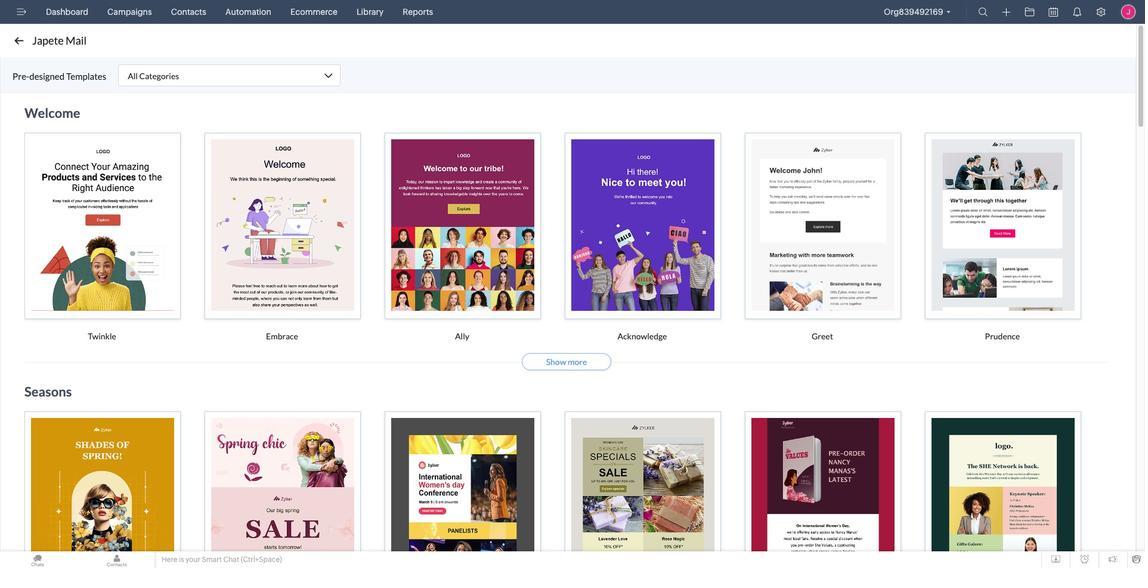 Task type: describe. For each thing, give the bounding box(es) containing it.
org839492169
[[884, 7, 943, 17]]

calendar image
[[1049, 7, 1058, 17]]

configure settings image
[[1096, 7, 1106, 17]]

campaigns link
[[103, 0, 157, 24]]

ecommerce link
[[286, 0, 342, 24]]

reports
[[403, 7, 433, 17]]

chats image
[[0, 552, 75, 569]]

smart
[[202, 556, 222, 565]]

your
[[185, 556, 200, 565]]

chat
[[223, 556, 239, 565]]



Task type: locate. For each thing, give the bounding box(es) containing it.
here is your smart chat (ctrl+space)
[[162, 556, 282, 565]]

dashboard link
[[41, 0, 93, 24]]

contacts link
[[166, 0, 211, 24]]

reports link
[[398, 0, 438, 24]]

(ctrl+space)
[[241, 556, 282, 565]]

here
[[162, 556, 177, 565]]

search image
[[978, 7, 988, 17]]

is
[[179, 556, 184, 565]]

contacts image
[[79, 552, 154, 569]]

contacts
[[171, 7, 206, 17]]

dashboard
[[46, 7, 88, 17]]

ecommerce
[[290, 7, 338, 17]]

notifications image
[[1072, 7, 1082, 17]]

automation
[[225, 7, 271, 17]]

campaigns
[[107, 7, 152, 17]]

folder image
[[1025, 7, 1034, 17]]

library
[[357, 7, 384, 17]]

library link
[[352, 0, 388, 24]]

automation link
[[221, 0, 276, 24]]

quick actions image
[[1002, 8, 1011, 17]]



Task type: vqa. For each thing, say whether or not it's contained in the screenshot.
Purchase Orders ORDERS
no



